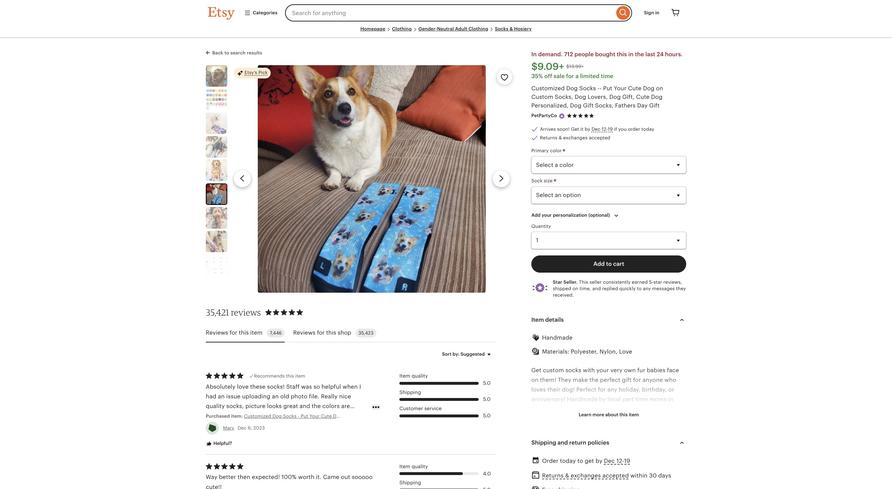 Task type: locate. For each thing, give the bounding box(es) containing it.
accepted down arrives soon! get it by dec 12-19 if you order today
[[589, 135, 610, 141]]

cart
[[613, 261, 624, 267]]

0 horizontal spatial add
[[531, 213, 541, 218]]

tab list
[[206, 325, 496, 343]]

0 vertical spatial time
[[601, 73, 613, 80]]

on inside customized dog socks -- put your cute dog on custom socks, dog lovers, dog gift, cute dog personalized, dog gift socks, fathers day gift
[[656, 85, 663, 92]]

0 horizontal spatial it
[[581, 127, 584, 132]]

customized dog socks put your cute dog on custom socks dog image 4 image
[[206, 136, 227, 158]]

1 horizontal spatial gift
[[649, 102, 660, 109]]

- left put
[[600, 85, 602, 92]]

socks down the limited
[[579, 85, 596, 92]]

dog up soon! get
[[570, 102, 582, 109]]

0 horizontal spatial a
[[576, 73, 579, 80]]

0 horizontal spatial will
[[281, 423, 290, 429]]

& down soon! get
[[559, 135, 562, 141]]

1 horizontal spatial message
[[649, 465, 674, 471]]

accepted for returns & exchanges accepted within 30 days
[[603, 473, 629, 479]]

0 vertical spatial you
[[618, 127, 627, 132]]

to right the made
[[634, 406, 639, 413]]

star
[[654, 280, 662, 285]]

0 horizontal spatial 30
[[639, 435, 646, 442]]

1 vertical spatial socks,
[[595, 102, 614, 109]]

by right "get"
[[596, 458, 603, 465]]

if down the "fathers"
[[614, 127, 617, 132]]

dec up returns & exchanges accepted
[[592, 127, 601, 132]]

menu bar containing homepage
[[208, 26, 684, 38]]

to left cart
[[606, 261, 612, 267]]

banner
[[195, 0, 697, 26]]

they
[[676, 286, 686, 291], [267, 423, 279, 429]]

0 vertical spatial upload
[[592, 445, 611, 452]]

we up crop
[[585, 465, 593, 471]]

this right about
[[620, 412, 628, 418]]

1 vertical spatial accepted
[[603, 473, 629, 479]]

absolutely love these socks! staff was so helpful when i had an issue uploading an old photo file. really nice quality socks, picture looks great and the colors are vibrant. bought these as stocking stuffers for our grandchildren...know they will go crazy for them. fast deliver and great price too!
[[206, 384, 361, 439]]

you down face,
[[607, 484, 617, 489]]

0 vertical spatial item quality
[[399, 373, 428, 379]]

days
[[658, 473, 671, 479]]

2 reviews from the left
[[293, 330, 316, 336]]

clothing right adult on the right top
[[469, 26, 488, 32]]

like
[[637, 484, 647, 489]]

1 vertical spatial us
[[565, 465, 572, 471]]

0 vertical spatial order
[[628, 127, 640, 132]]

within down etsy
[[630, 473, 648, 479]]

lovers,
[[588, 94, 608, 101]]

to inside button
[[606, 261, 612, 267]]

1 horizontal spatial any
[[643, 286, 651, 291]]

today down day
[[642, 127, 654, 132]]

they up too!
[[267, 423, 279, 429]]

accepted for returns & exchanges accepted
[[589, 135, 610, 141]]

1 vertical spatial item
[[295, 374, 305, 379]]

5.0 for quality
[[483, 380, 491, 386]]

absolutely
[[206, 384, 235, 390]]

0 vertical spatial socks,
[[555, 94, 573, 101]]

0 vertical spatial add
[[531, 213, 541, 218]]

any down 5-
[[643, 286, 651, 291]]

an right receive
[[576, 435, 583, 442]]

menu bar
[[208, 26, 684, 38]]

so up file.
[[314, 384, 320, 390]]

socks left hosiery on the top of the page
[[495, 26, 509, 32]]

0 vertical spatial item
[[531, 317, 544, 324]]

the inside the absolutely love these socks! staff was so helpful when i had an issue uploading an old photo file. really nice quality socks, picture looks great and the colors are vibrant. bought these as stocking stuffers for our grandchildren...know they will go crazy for them. fast deliver and great price too!
[[312, 403, 321, 410]]

an down the "absolutely"
[[218, 393, 225, 400]]

earned
[[632, 280, 648, 285]]

cute up day
[[636, 94, 650, 101]]

0 vertical spatial 19
[[608, 127, 613, 132]]

& inside menu bar
[[510, 26, 513, 32]]

1 vertical spatial if
[[602, 484, 605, 489]]

it right like at the right
[[649, 484, 652, 489]]

star_seller image
[[559, 113, 565, 119]]

1 vertical spatial 5.0
[[483, 397, 491, 402]]

default
[[554, 474, 574, 481]]

1 horizontal spatial a
[[670, 474, 673, 481]]

leave
[[654, 474, 668, 481]]

it.
[[316, 474, 322, 481]]

by up pair
[[599, 396, 606, 403]]

add
[[531, 213, 541, 218], [594, 261, 605, 267]]

1 horizontal spatial reviews
[[293, 330, 316, 336]]

link
[[609, 435, 618, 442], [607, 455, 616, 462]]

0 horizontal spatial order
[[568, 445, 583, 452]]

gift down lovers,
[[583, 102, 594, 109]]

by up returns & exchanges accepted
[[585, 127, 590, 132]]

item quality
[[399, 373, 428, 379], [399, 464, 428, 470]]

these down picture at the left
[[251, 413, 266, 420]]

as down looks
[[268, 413, 274, 420]]

way better then expected! 100% worth it. came out sooooo cute!!
[[206, 474, 373, 489]]

1 vertical spatial add
[[594, 261, 605, 267]]

face
[[667, 367, 679, 374]]

1 vertical spatial as
[[675, 465, 681, 471]]

worth
[[298, 474, 314, 481]]

handmade inside get custom socks with your very own fur babies face on them! they make the perfect gift for anyone who loves their dog! perfect for any holiday, birthday, or anniversary! handmade by local part time moms in portland, oregon every pair is made to order.
[[567, 396, 598, 403]]

to inside this seller consistently earned 5-star reviews, shipped on time, and replied quickly to any messages they received.
[[637, 286, 642, 291]]

anniversary!
[[531, 396, 565, 403]]

your inside "dropdown button"
[[542, 213, 552, 218]]

0 horizontal spatial reviews
[[206, 330, 228, 336]]

0 horizontal spatial message
[[539, 465, 564, 471]]

1 horizontal spatial 30
[[649, 473, 657, 479]]

item down the part on the bottom right
[[629, 412, 639, 418]]

arrives
[[540, 127, 556, 132]]

for down perfect
[[598, 387, 606, 393]]

we left crop
[[576, 474, 584, 481]]

shipping inside dropdown button
[[531, 440, 556, 446]]

in down 'or'
[[668, 396, 673, 403]]

0 vertical spatial item
[[250, 330, 263, 336]]

so inside the absolutely love these socks! staff was so helpful when i had an issue uploading an old photo file. really nice quality socks, picture looks great and the colors are vibrant. bought these as stocking stuffers for our grandchildren...know they will go crazy for them. fast deliver and great price too!
[[314, 384, 320, 390]]

loves
[[531, 387, 546, 393]]

0 horizontal spatial an
[[218, 393, 225, 400]]

customized dog socks put your cute dog on custom socks dog image 7 image
[[206, 207, 227, 229]]

1 vertical spatial returns
[[542, 473, 564, 479]]

homepage
[[360, 26, 385, 32]]

and down seller
[[592, 286, 601, 291]]

1 vertical spatial item quality
[[399, 464, 428, 470]]

1 horizontal spatial great
[[283, 403, 298, 410]]

shop
[[338, 330, 351, 336]]

time up order.
[[636, 396, 648, 403]]

returns down arrives
[[540, 135, 557, 141]]

1 5.0 from the top
[[483, 380, 491, 386]]

1 vertical spatial will
[[543, 435, 553, 442]]

item left 7,446
[[250, 330, 263, 336]]

in right sign
[[655, 10, 659, 15]]

and down can't
[[573, 465, 584, 471]]

add inside "dropdown button"
[[531, 213, 541, 218]]

socks, up personalized,
[[555, 94, 573, 101]]

stuffers
[[301, 413, 322, 420]]

to up the well.
[[531, 465, 537, 471]]

0 horizontal spatial us
[[565, 465, 572, 471]]

so inside "you will receive an emailed link within 30 minutes of placing your order to upload your images for us to crop. if you can't find your link in your email, feel free to message us and we can send over etsy message as well. by default we crop the face, so please leave a note on the upload page if you would like it cr"
[[626, 474, 632, 481]]

for down 35,421 reviews
[[230, 330, 237, 336]]

1 vertical spatial great
[[239, 432, 253, 439]]

0 horizontal spatial 19
[[608, 127, 613, 132]]

1 vertical spatial link
[[607, 455, 616, 462]]

1 horizontal spatial it
[[649, 484, 652, 489]]

returns down order
[[542, 473, 564, 479]]

link up send
[[607, 455, 616, 462]]

0 vertical spatial dec
[[592, 127, 601, 132]]

this inside the learn more about this item 'dropdown button'
[[620, 412, 628, 418]]

will
[[281, 423, 290, 429], [543, 435, 553, 442]]

30 up the images
[[639, 435, 646, 442]]

socks!
[[267, 384, 285, 390]]

receive
[[554, 435, 575, 442]]

1 item quality from the top
[[399, 373, 428, 379]]

0 vertical spatial they
[[676, 286, 686, 291]]

this right bought
[[617, 51, 627, 58]]

0 vertical spatial returns
[[540, 135, 557, 141]]

within up the images
[[620, 435, 637, 442]]

if inside "you will receive an emailed link within 30 minutes of placing your order to upload your images for us to crop. if you can't find your link in your email, feel free to message us and we can send over etsy message as well. by default we crop the face, so please leave a note on the upload page if you would like it cr"
[[602, 484, 605, 489]]

expected!
[[252, 474, 280, 481]]

handmade up materials:
[[542, 335, 573, 341]]

find
[[580, 455, 591, 462]]

will right the you on the bottom of the page
[[543, 435, 553, 442]]

great down mary dec 6, 2023
[[239, 432, 253, 439]]

on down '24'
[[656, 85, 663, 92]]

of
[[672, 435, 678, 442]]

for up email,
[[649, 445, 657, 452]]

0 vertical spatial 5.0
[[483, 380, 491, 386]]

1 horizontal spatial customized dog socks put your cute dog on custom socks dog image 6 image
[[258, 65, 486, 293]]

0 horizontal spatial they
[[267, 423, 279, 429]]

order up can't
[[568, 445, 583, 452]]

socks, down lovers,
[[595, 102, 614, 109]]

today up "default"
[[560, 458, 576, 465]]

a down $13.99+
[[576, 73, 579, 80]]

socks & hosiery
[[495, 26, 532, 32]]

will down stocking
[[281, 423, 290, 429]]

1 vertical spatial we
[[576, 474, 584, 481]]

customized dog socks put your cute dog on custom socks dog image 6 image
[[258, 65, 486, 293], [207, 184, 227, 204]]

2 horizontal spatial &
[[565, 473, 569, 479]]

cute up gift,
[[628, 85, 642, 92]]

3 5.0 from the top
[[483, 413, 491, 419]]

add inside button
[[594, 261, 605, 267]]

shipping for way better then expected! 100% worth it. came out sooooo cute!!
[[399, 480, 421, 486]]

helpful? button
[[200, 438, 238, 451]]

quality
[[412, 373, 428, 379], [206, 403, 225, 410], [412, 464, 428, 470]]

banner containing categories
[[195, 0, 697, 26]]

& for returns & exchanges accepted within 30 days
[[565, 473, 569, 479]]

in inside sign in button
[[655, 10, 659, 15]]

you
[[531, 435, 542, 442]]

reviews for reviews for this shop
[[293, 330, 316, 336]]

service
[[424, 406, 442, 412]]

and left return
[[558, 440, 568, 446]]

0 vertical spatial quality
[[412, 373, 428, 379]]

item quality for purchased item:
[[399, 373, 428, 379]]

0 horizontal spatial &
[[510, 26, 513, 32]]

you down the "fathers"
[[618, 127, 627, 132]]

your down receive
[[554, 445, 566, 452]]

0 horizontal spatial socks
[[495, 26, 509, 32]]

item
[[250, 330, 263, 336], [295, 374, 305, 379], [629, 412, 639, 418]]

handmade down the perfect
[[567, 396, 598, 403]]

1 vertical spatial so
[[626, 474, 632, 481]]

shipping and return policies button
[[525, 435, 693, 452]]

2 vertical spatial 5.0
[[483, 413, 491, 419]]

in inside get custom socks with your very own fur babies face on them! they make the perfect gift for anyone who loves their dog! perfect for any holiday, birthday, or anniversary! handmade by local part time moms in portland, oregon every pair is made to order.
[[668, 396, 673, 403]]

the down "with"
[[589, 377, 599, 384]]

will inside "you will receive an emailed link within 30 minutes of placing your order to upload your images for us to crop. if you can't find your link in your email, feel free to message us and we can send over etsy message as well. by default we crop the face, so please leave a note on the upload page if you would like it cr"
[[543, 435, 553, 442]]

search
[[230, 50, 246, 56]]

within inside "you will receive an emailed link within 30 minutes of placing your order to upload your images for us to crop. if you can't find your link in your email, feel free to message us and we can send over etsy message as well. by default we crop the face, so please leave a note on the upload page if you would like it cr"
[[620, 435, 637, 442]]

0 horizontal spatial gift
[[583, 102, 594, 109]]

0 horizontal spatial socks,
[[555, 94, 573, 101]]

add for add to cart
[[594, 261, 605, 267]]

0 horizontal spatial upload
[[565, 484, 585, 489]]

results
[[247, 50, 262, 56]]

1 horizontal spatial socks
[[579, 85, 596, 92]]

primary color
[[531, 148, 563, 154]]

0 vertical spatial socks
[[495, 26, 509, 32]]

socks inside customized dog socks -- put your cute dog on custom socks, dog lovers, dog gift, cute dog personalized, dog gift socks, fathers day gift
[[579, 85, 596, 92]]

materials:
[[542, 349, 569, 356]]

1 vertical spatial today
[[560, 458, 576, 465]]

received.
[[553, 293, 574, 298]]

grandchildren...know
[[206, 423, 265, 429]]

them!
[[540, 377, 556, 384]]

6,
[[248, 426, 252, 431]]

2 item quality from the top
[[399, 464, 428, 470]]

better
[[219, 474, 236, 481]]

1 horizontal spatial as
[[675, 465, 681, 471]]

any inside get custom socks with your very own fur babies face on them! they make the perfect gift for anyone who loves their dog! perfect for any holiday, birthday, or anniversary! handmade by local part time moms in portland, oregon every pair is made to order.
[[607, 387, 617, 393]]

customized dog socks put your cute dog on custom socks dog image 5 image
[[206, 160, 227, 181]]

add up "quantity"
[[531, 213, 541, 218]]

1 horizontal spatial today
[[642, 127, 654, 132]]

homepage link
[[360, 26, 385, 32]]

custom
[[531, 94, 553, 101]]

2 vertical spatial &
[[565, 473, 569, 479]]

0 vertical spatial any
[[643, 286, 651, 291]]

1 vertical spatial socks
[[579, 85, 596, 92]]

quality for way better then expected! 100% worth it. came out sooooo cute!!
[[412, 464, 428, 470]]

2 horizontal spatial an
[[576, 435, 583, 442]]

0 horizontal spatial you
[[553, 455, 563, 462]]

and down photo
[[300, 403, 310, 410]]

quickly
[[619, 286, 636, 291]]

12- up returns & exchanges accepted
[[602, 127, 608, 132]]

an left old
[[272, 393, 279, 400]]

2 horizontal spatial item
[[629, 412, 639, 418]]

dec up the returns & exchanges accepted within 30 days
[[604, 458, 615, 465]]

issue
[[226, 393, 241, 400]]

us up feel
[[658, 445, 665, 452]]

1 horizontal spatial socks,
[[595, 102, 614, 109]]

0 horizontal spatial 12-
[[602, 127, 608, 132]]

0 vertical spatial a
[[576, 73, 579, 80]]

message down if
[[539, 465, 564, 471]]

exchanges up page
[[571, 473, 601, 479]]

$13.99+
[[566, 64, 584, 69]]

clothing link
[[392, 26, 412, 32]]

as down free
[[675, 465, 681, 471]]

1 horizontal spatial add
[[594, 261, 605, 267]]

1 horizontal spatial so
[[626, 474, 632, 481]]

0 vertical spatial cute
[[628, 85, 642, 92]]

1 vertical spatial order
[[568, 445, 583, 452]]

placing
[[531, 445, 552, 452]]

cute!!
[[206, 484, 222, 489]]

1 horizontal spatial will
[[543, 435, 553, 442]]

it up returns & exchanges accepted
[[581, 127, 584, 132]]

it inside "you will receive an emailed link within 30 minutes of placing your order to upload your images for us to crop. if you can't find your link in your email, feel free to message us and we can send over etsy message as well. by default we crop the face, so please leave a note on the upload page if you would like it cr"
[[649, 484, 652, 489]]

& for socks & hosiery
[[510, 26, 513, 32]]

customized dog socks put your cute dog on custom socks dog image 3 image
[[206, 113, 227, 134]]

then
[[238, 474, 250, 481]]

2 vertical spatial item
[[629, 412, 639, 418]]

dec left "6,"
[[238, 426, 246, 431]]

0 horizontal spatial if
[[602, 484, 605, 489]]

1 horizontal spatial time
[[636, 396, 648, 403]]

0 horizontal spatial as
[[268, 413, 274, 420]]

1 reviews from the left
[[206, 330, 228, 336]]

your inside get custom socks with your very own fur babies face on them! they make the perfect gift for anyone who loves their dog! perfect for any holiday, birthday, or anniversary! handmade by local part time moms in portland, oregon every pair is made to order.
[[597, 367, 609, 374]]

2 vertical spatial quality
[[412, 464, 428, 470]]

any up local
[[607, 387, 617, 393]]

1 vertical spatial item
[[399, 373, 410, 379]]

demand.
[[538, 51, 563, 58]]

0 vertical spatial us
[[658, 445, 665, 452]]

sign
[[644, 10, 654, 15]]

item up was
[[295, 374, 305, 379]]

shipping and return policies
[[531, 440, 609, 446]]

nice
[[339, 393, 351, 400]]

so up the would
[[626, 474, 632, 481]]

quality inside the absolutely love these socks! staff was so helpful when i had an issue uploading an old photo file. really nice quality socks, picture looks great and the colors are vibrant. bought these as stocking stuffers for our grandchildren...know they will go crazy for them. fast deliver and great price too!
[[206, 403, 225, 410]]

reviews down 35,421
[[206, 330, 228, 336]]

item inside tab list
[[250, 330, 263, 336]]

0 vertical spatial 30
[[639, 435, 646, 442]]

19 down customized dog socks -- put your cute dog on custom socks, dog lovers, dog gift, cute dog personalized, dog gift socks, fathers day gift
[[608, 127, 613, 132]]

any
[[643, 286, 651, 291], [607, 387, 617, 393]]

etsy
[[636, 465, 647, 471]]

fathers
[[615, 102, 636, 109]]

upload down "default"
[[565, 484, 585, 489]]

& for returns & exchanges accepted
[[559, 135, 562, 141]]

1 vertical spatial exchanges
[[571, 473, 601, 479]]

they inside this seller consistently earned 5-star reviews, shipped on time, and replied quickly to any messages they received.
[[676, 286, 686, 291]]

neutral
[[437, 26, 454, 32]]

& left hosiery on the top of the page
[[510, 26, 513, 32]]

time up put
[[601, 73, 613, 80]]

add for add your personalization (optional)
[[531, 213, 541, 218]]

the inside get custom socks with your very own fur babies face on them! they make the perfect gift for anyone who loves their dog! perfect for any holiday, birthday, or anniversary! handmade by local part time moms in portland, oregon every pair is made to order.
[[589, 377, 599, 384]]

reviews right 7,446
[[293, 330, 316, 336]]

1 vertical spatial 19
[[624, 458, 630, 465]]

None search field
[[285, 4, 632, 22]]

Search for anything text field
[[285, 4, 615, 22]]

your up the dec 12-19 button
[[613, 445, 625, 452]]

back to search results link
[[206, 49, 262, 56]]

& right by
[[565, 473, 569, 479]]

on inside this seller consistently earned 5-star reviews, shipped on time, and replied quickly to any messages they received.
[[573, 286, 578, 291]]

we
[[585, 465, 593, 471], [576, 474, 584, 481]]

cute
[[628, 85, 642, 92], [636, 94, 650, 101]]

1 gift from the left
[[583, 102, 594, 109]]

shipping
[[399, 390, 421, 395], [531, 440, 556, 446], [399, 480, 421, 486]]

item details
[[531, 317, 564, 324]]

today
[[642, 127, 654, 132], [560, 458, 576, 465]]

they
[[558, 377, 571, 384]]

time
[[601, 73, 613, 80], [636, 396, 648, 403]]

great
[[283, 403, 298, 410], [239, 432, 253, 439]]

sign in
[[644, 10, 659, 15]]

7,446
[[270, 331, 282, 336]]

get
[[585, 458, 594, 465]]

socks,
[[226, 403, 244, 410]]

30
[[639, 435, 646, 442], [649, 473, 657, 479]]

custom
[[543, 367, 564, 374]]

2 clothing from the left
[[469, 26, 488, 32]]

- up lovers,
[[598, 85, 600, 92]]

looks
[[267, 403, 282, 410]]

perfect
[[576, 387, 596, 393]]

i
[[359, 384, 361, 390]]

on down by
[[546, 484, 553, 489]]

your up "quantity"
[[542, 213, 552, 218]]

oregon
[[558, 406, 580, 413]]

babies
[[647, 367, 666, 374]]



Task type: describe. For each thing, give the bounding box(es) containing it.
out
[[341, 474, 350, 481]]

item quality for way better then expected! 100% worth it. came out sooooo cute!!
[[399, 464, 428, 470]]

dog down 'your'
[[609, 94, 621, 101]]

dog right gift,
[[651, 94, 663, 101]]

1 vertical spatial within
[[630, 473, 648, 479]]

returns for returns & exchanges accepted within 30 days
[[542, 473, 564, 479]]

page
[[586, 484, 600, 489]]

0 vertical spatial handmade
[[542, 335, 573, 341]]

2 horizontal spatial dec
[[604, 458, 615, 465]]

this seller consistently earned 5-star reviews, shipped on time, and replied quickly to any messages they received.
[[553, 280, 686, 298]]

item for way better then expected! 100% worth it. came out sooooo cute!!
[[399, 464, 410, 470]]

sign in button
[[639, 6, 665, 19]]

fur
[[637, 367, 645, 374]]

0 vertical spatial today
[[642, 127, 654, 132]]

gender-
[[418, 26, 437, 32]]

seller
[[590, 280, 602, 285]]

dec 12-19 button
[[604, 456, 630, 467]]

hosiery
[[514, 26, 532, 32]]

sooooo
[[352, 474, 373, 481]]

2 gift from the left
[[649, 102, 660, 109]]

your up "over"
[[625, 455, 637, 462]]

crop.
[[531, 455, 546, 462]]

picture
[[246, 403, 266, 410]]

for inside "you will receive an emailed link within 30 minutes of placing your order to upload your images for us to crop. if you can't find your link in your email, feel free to message us and we can send over etsy message as well. by default we crop the face, so please leave a note on the upload page if you would like it cr"
[[649, 445, 657, 452]]

them.
[[327, 423, 343, 429]]

can't
[[565, 455, 578, 462]]

1 message from the left
[[539, 465, 564, 471]]

dog up day
[[643, 85, 655, 92]]

and inside shipping and return policies dropdown button
[[558, 440, 568, 446]]

0 vertical spatial 12-
[[602, 127, 608, 132]]

order today to get by dec 12-19
[[542, 458, 630, 465]]

send
[[607, 465, 620, 471]]

order
[[542, 458, 559, 465]]

0 horizontal spatial dec
[[238, 426, 246, 431]]

item inside 'dropdown button'
[[531, 317, 544, 324]]

order.
[[641, 406, 658, 413]]

(optional)
[[589, 213, 610, 218]]

gift
[[622, 377, 632, 384]]

0 vertical spatial we
[[585, 465, 593, 471]]

love
[[237, 384, 249, 390]]

5.0 for service
[[483, 413, 491, 419]]

fast
[[344, 423, 356, 429]]

1 horizontal spatial dec
[[592, 127, 601, 132]]

old
[[280, 393, 289, 400]]

petpartyco
[[531, 113, 557, 119]]

in inside "you will receive an emailed link within 30 minutes of placing your order to upload your images for us to crop. if you can't find your link in your email, feel free to message us and we can send over etsy message as well. by default we crop the face, so please leave a note on the upload page if you would like it cr"
[[618, 455, 623, 462]]

and inside this seller consistently earned 5-star reviews, shipped on time, and replied quickly to any messages they received.
[[592, 286, 601, 291]]

time inside get custom socks with your very own fur babies face on them! they make the perfect gift for anyone who loves their dog! perfect for any holiday, birthday, or anniversary! handmade by local part time moms in portland, oregon every pair is made to order.
[[636, 396, 648, 403]]

crop
[[585, 474, 598, 481]]

2 vertical spatial you
[[607, 484, 617, 489]]

to left "get"
[[578, 458, 583, 465]]

to right "back"
[[225, 50, 229, 56]]

moms
[[650, 396, 667, 403]]

uploading
[[242, 393, 270, 400]]

returns & exchanges accepted button
[[542, 471, 629, 481]]

for right crazy at the left
[[317, 423, 325, 429]]

0 vertical spatial these
[[250, 384, 266, 390]]

1 vertical spatial upload
[[565, 484, 585, 489]]

in
[[531, 51, 537, 58]]

this up staff
[[286, 374, 294, 379]]

photo
[[291, 393, 307, 400]]

deliver
[[206, 432, 225, 439]]

customized dog socks put your cute dog on custom socks dog image 2 image
[[206, 89, 227, 110]]

price
[[255, 432, 269, 439]]

own
[[624, 367, 636, 374]]

adult
[[455, 26, 467, 32]]

2 - from the left
[[600, 85, 602, 92]]

free
[[669, 455, 680, 462]]

details
[[545, 317, 564, 324]]

2 5.0 from the top
[[483, 397, 491, 402]]

712
[[564, 51, 573, 58]]

mary link
[[223, 426, 234, 431]]

returns for returns & exchanges accepted
[[540, 135, 557, 141]]

0 vertical spatial if
[[614, 127, 617, 132]]

over
[[622, 465, 634, 471]]

was
[[301, 384, 312, 390]]

tab list containing reviews for this item
[[206, 325, 496, 343]]

they inside the absolutely love these socks! staff was so helpful when i had an issue uploading an old photo file. really nice quality socks, picture looks great and the colors are vibrant. bought these as stocking stuffers for our grandchildren...know they will go crazy for them. fast deliver and great price too!
[[267, 423, 279, 429]]

returns & exchanges accepted
[[540, 135, 610, 141]]

back to search results
[[212, 50, 262, 56]]

this left shop
[[326, 330, 336, 336]]

perfect
[[600, 377, 621, 384]]

0 vertical spatial by
[[585, 127, 590, 132]]

time,
[[580, 286, 591, 291]]

1 vertical spatial cute
[[636, 94, 650, 101]]

0 vertical spatial link
[[609, 435, 618, 442]]

please
[[634, 474, 652, 481]]

this down reviews
[[239, 330, 249, 336]]

in left "last"
[[628, 51, 634, 58]]

order inside "you will receive an emailed link within 30 minutes of placing your order to upload your images for us to crop. if you can't find your link in your email, feel free to message us and we can send over etsy message as well. by default we crop the face, so please leave a note on the upload page if you would like it cr"
[[568, 445, 583, 452]]

item inside 'dropdown button'
[[629, 412, 639, 418]]

exchanges for returns & exchanges accepted
[[563, 135, 588, 141]]

1 horizontal spatial order
[[628, 127, 640, 132]]

in demand. 712 people bought this in the last 24 hours.
[[531, 51, 683, 58]]

mary dec 6, 2023
[[223, 426, 265, 431]]

1 horizontal spatial 19
[[624, 458, 630, 465]]

1 horizontal spatial an
[[272, 393, 279, 400]]

30 inside "you will receive an emailed link within 30 minutes of placing your order to upload your images for us to crop. if you can't find your link in your email, feel free to message us and we can send over etsy message as well. by default we crop the face, so please leave a note on the upload page if you would like it cr"
[[639, 435, 646, 442]]

customized dog socks put your cute dog on custom socks dog image 9 image
[[206, 255, 227, 276]]

to inside get custom socks with your very own fur babies face on them! they make the perfect gift for anyone who loves their dog! perfect for any holiday, birthday, or anniversary! handmade by local part time moms in portland, oregon every pair is made to order.
[[634, 406, 639, 413]]

exchanges for returns & exchanges accepted within 30 days
[[571, 473, 601, 479]]

bought
[[229, 413, 249, 420]]

the down "default"
[[554, 484, 564, 489]]

and inside "you will receive an emailed link within 30 minutes of placing your order to upload your images for us to crop. if you can't find your link in your email, feel free to message us and we can send over etsy message as well. by default we crop the face, so please leave a note on the upload page if you would like it cr"
[[573, 465, 584, 471]]

face,
[[610, 474, 624, 481]]

learn more about this item button
[[574, 409, 644, 422]]

on inside "you will receive an emailed link within 30 minutes of placing your order to upload your images for us to crop. if you can't find your link in your email, feel free to message us and we can send over etsy message as well. by default we crop the face, so please leave a note on the upload page if you would like it cr"
[[546, 484, 553, 489]]

1 vertical spatial you
[[553, 455, 563, 462]]

the left "last"
[[635, 51, 644, 58]]

go
[[292, 423, 299, 429]]

0 horizontal spatial great
[[239, 432, 253, 439]]

1 horizontal spatial us
[[658, 445, 665, 452]]

1 vertical spatial these
[[251, 413, 266, 420]]

your up can
[[592, 455, 605, 462]]

gift,
[[622, 94, 635, 101]]

1 vertical spatial 12-
[[617, 458, 624, 465]]

off
[[544, 73, 552, 80]]

1 clothing from the left
[[392, 26, 412, 32]]

1 horizontal spatial upload
[[592, 445, 611, 452]]

0 horizontal spatial we
[[576, 474, 584, 481]]

100%
[[281, 474, 297, 481]]

as inside the absolutely love these socks! staff was so helpful when i had an issue uploading an old photo file. really nice quality socks, picture looks great and the colors are vibrant. bought these as stocking stuffers for our grandchildren...know they will go crazy for them. fast deliver and great price too!
[[268, 413, 274, 420]]

your
[[614, 85, 627, 92]]

for left shop
[[317, 330, 325, 336]]

2023
[[253, 426, 265, 431]]

etsy's pick
[[245, 70, 268, 75]]

reviews
[[231, 307, 261, 318]]

replied
[[602, 286, 618, 291]]

any inside this seller consistently earned 5-star reviews, shipped on time, and replied quickly to any messages they received.
[[643, 286, 651, 291]]

and down mary
[[226, 432, 237, 439]]

an inside "you will receive an emailed link within 30 minutes of placing your order to upload your images for us to crop. if you can't find your link in your email, feel free to message us and we can send over etsy message as well. by default we crop the face, so please leave a note on the upload page if you would like it cr"
[[576, 435, 583, 442]]

24
[[657, 51, 664, 58]]

on inside get custom socks with your very own fur babies face on them! they make the perfect gift for anyone who loves their dog! perfect for any holiday, birthday, or anniversary! handmade by local part time moms in portland, oregon every pair is made to order.
[[531, 377, 539, 384]]

add to cart
[[594, 261, 624, 267]]

you will receive an emailed link within 30 minutes of placing your order to upload your images for us to crop. if you can't find your link in your email, feel free to message us and we can send over etsy message as well. by default we crop the face, so please leave a note on the upload page if you would like it cr
[[531, 435, 681, 489]]

for left our
[[324, 413, 332, 420]]

sort by: suggested
[[442, 352, 485, 357]]

as inside "you will receive an emailed link within 30 minutes of placing your order to upload your images for us to crop. if you can't find your link in your email, feel free to message us and we can send over etsy message as well. by default we crop the face, so please leave a note on the upload page if you would like it cr"
[[675, 465, 681, 471]]

a inside "you will receive an emailed link within 30 minutes of placing your order to upload your images for us to crop. if you can't find your link in your email, feel free to message us and we can send over etsy message as well. by default we crop the face, so please leave a note on the upload page if you would like it cr"
[[670, 474, 673, 481]]

are
[[341, 403, 350, 410]]

to up find
[[585, 445, 590, 452]]

to up free
[[666, 445, 672, 452]]

sort
[[442, 352, 452, 357]]

materials: polyester, nylon, love
[[542, 349, 632, 356]]

nylon,
[[600, 349, 618, 356]]

last
[[646, 51, 655, 58]]

2 vertical spatial by
[[596, 458, 603, 465]]

pair
[[598, 406, 609, 413]]

anyone
[[643, 377, 663, 384]]

for right 'gift'
[[633, 377, 641, 384]]

reviews for reviews for this item
[[206, 330, 228, 336]]

really
[[321, 393, 338, 400]]

can
[[595, 465, 605, 471]]

0 vertical spatial great
[[283, 403, 298, 410]]

etsy's pick button
[[234, 67, 271, 79]]

socks inside menu bar
[[495, 26, 509, 32]]

1 - from the left
[[598, 85, 600, 92]]

2 message from the left
[[649, 465, 674, 471]]

$9.09+
[[531, 61, 564, 72]]

by inside get custom socks with your very own fur babies face on them! they make the perfect gift for anyone who loves their dog! perfect for any holiday, birthday, or anniversary! handmade by local part time moms in portland, oregon every pair is made to order.
[[599, 396, 606, 403]]

will inside the absolutely love these socks! staff was so helpful when i had an issue uploading an old photo file. really nice quality socks, picture looks great and the colors are vibrant. bought these as stocking stuffers for our grandchildren...know they will go crazy for them. fast deliver and great price too!
[[281, 423, 290, 429]]

sock size
[[531, 178, 554, 184]]

add your personalization (optional)
[[531, 213, 610, 218]]

quality for purchased item:
[[412, 373, 428, 379]]

returns & exchanges accepted within 30 days
[[542, 473, 671, 479]]

35% off sale for a limited time
[[531, 73, 613, 80]]

0 horizontal spatial time
[[601, 73, 613, 80]]

the down can
[[600, 474, 609, 481]]

for right sale
[[566, 73, 574, 80]]

portland,
[[531, 406, 557, 413]]

item for purchased item:
[[399, 373, 410, 379]]

dog down the 35% off sale for a limited time
[[566, 85, 578, 92]]

customized dog socks put your cute dog on custom socks dog image 8 image
[[206, 231, 227, 252]]

birthday,
[[642, 387, 667, 393]]

shipped
[[553, 286, 571, 291]]

shipping for purchased item:
[[399, 390, 421, 395]]

0 horizontal spatial customized dog socks put your cute dog on custom socks dog image 6 image
[[207, 184, 227, 204]]

5-
[[649, 280, 654, 285]]

customized dog socks put your cute dog on custom socks dog image 1 image
[[206, 65, 227, 87]]

dog left lovers,
[[575, 94, 586, 101]]



Task type: vqa. For each thing, say whether or not it's contained in the screenshot.
the Authentic in 200+ Authentic Nintendo 64 N64 GAMES Collection MrCubeRetro
no



